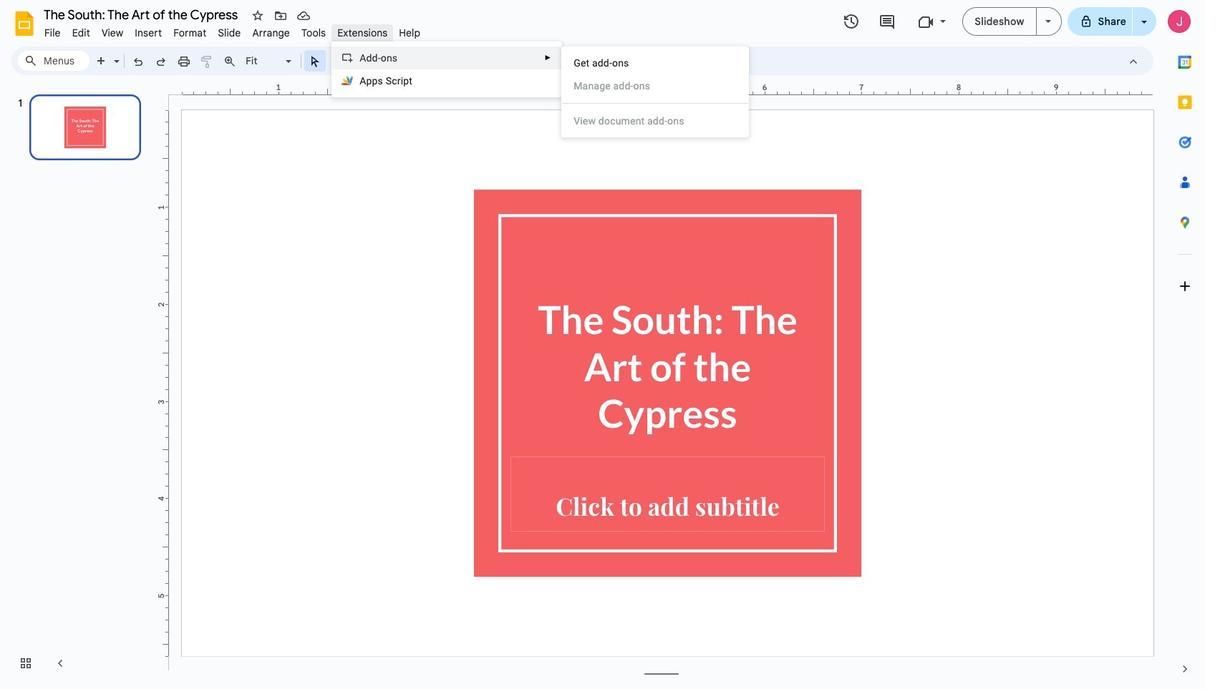 Task type: locate. For each thing, give the bounding box(es) containing it.
hide the menus (ctrl+shift+f) image
[[1127, 54, 1141, 69]]

menu item
[[39, 24, 66, 42], [66, 24, 96, 42], [96, 24, 129, 42], [129, 24, 168, 42], [168, 24, 212, 42], [212, 24, 247, 42], [247, 24, 296, 42], [296, 24, 332, 42], [332, 24, 393, 42], [393, 24, 426, 42], [574, 79, 738, 93], [562, 110, 749, 133]]

last edit was on october 30, 2023 image
[[843, 13, 861, 30]]

new slide (ctrl+m) image
[[95, 54, 109, 69]]

select (esc) image
[[308, 54, 322, 69]]

slides home image
[[11, 11, 37, 37]]

show all comments image
[[879, 13, 896, 30]]

Star checkbox
[[248, 6, 268, 26]]

navigation
[[0, 81, 158, 690]]

new slide with layout image
[[110, 52, 120, 57]]

tab list inside menu bar banner
[[1165, 42, 1206, 650]]

tab list
[[1165, 42, 1206, 650]]

print (⌘p) image
[[177, 54, 191, 69]]

menu
[[332, 42, 562, 97], [562, 47, 749, 138]]

Menus field
[[18, 51, 90, 71]]

menu bar
[[39, 19, 426, 42]]

quick sharing actions image
[[1142, 21, 1148, 43]]

application
[[0, 0, 1206, 690]]

presentation options image
[[1045, 20, 1051, 23]]

paint format image
[[200, 54, 214, 69]]

Zoom field
[[241, 51, 298, 72]]

menu bar inside menu bar banner
[[39, 19, 426, 42]]



Task type: vqa. For each thing, say whether or not it's contained in the screenshot.
Tools menu item
no



Task type: describe. For each thing, give the bounding box(es) containing it.
share. private to only me. image
[[1080, 15, 1093, 28]]

Rename text field
[[39, 6, 246, 23]]

zoom image
[[223, 54, 237, 69]]

text box image
[[331, 54, 345, 69]]

main toolbar
[[89, 50, 699, 72]]

redo (⌘y) image
[[154, 54, 168, 69]]

Zoom text field
[[244, 51, 284, 71]]

undo (⌘z) image
[[131, 54, 145, 69]]

document status: saved to drive. image
[[297, 9, 311, 23]]

apps script e element
[[360, 75, 417, 87]]

menu bar banner
[[0, 0, 1206, 690]]

star image
[[251, 9, 265, 23]]

move image
[[274, 9, 288, 23]]



